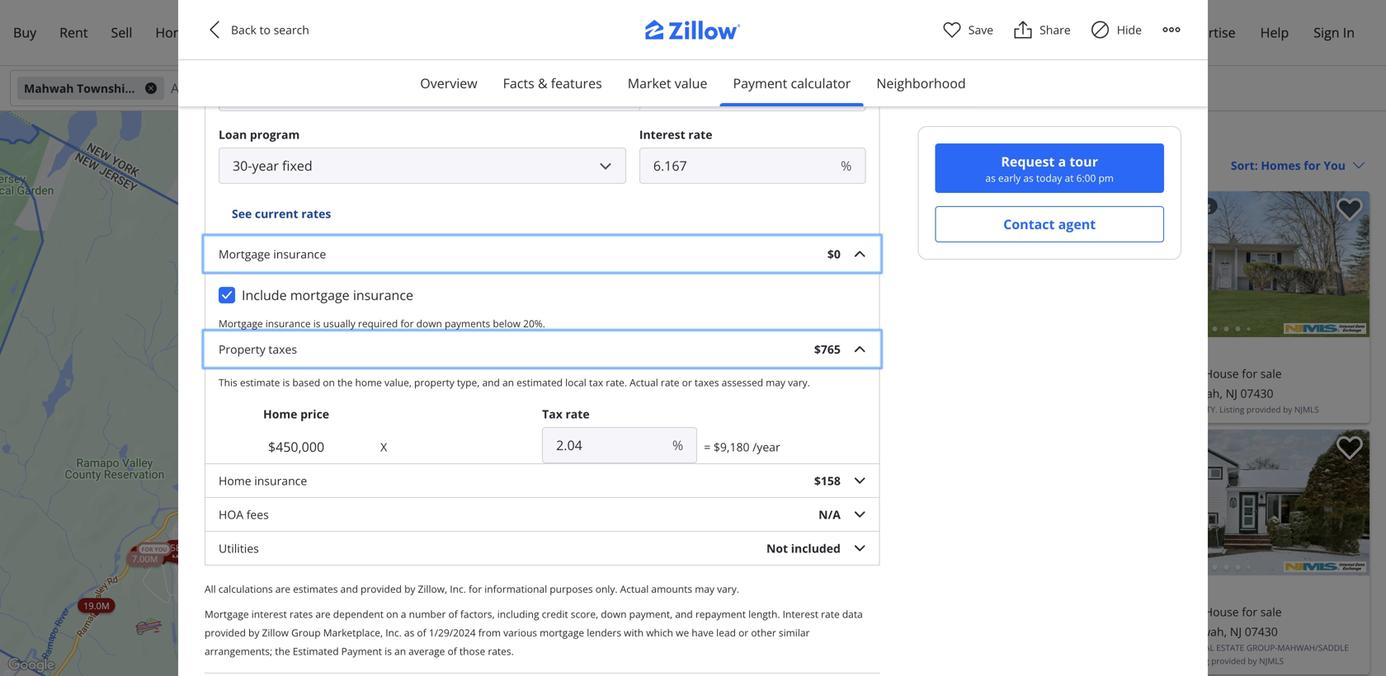 Task type: locate. For each thing, give the bounding box(es) containing it.
& up request a tour as early as today at 6:00 pm
[[1053, 127, 1065, 150]]

nj inside 21 bayberry dr, mahwah, nj 07430 keller williams valley realty . listing provided by njmls
[[1226, 386, 1238, 402]]

those
[[460, 645, 485, 658]]

0 horizontal spatial down
[[417, 317, 442, 330]]

0 vertical spatial are
[[275, 583, 291, 596]]

for inside for you 7.00m
[[142, 546, 153, 554]]

07430
[[921, 386, 954, 402], [1241, 386, 1274, 402], [955, 624, 988, 640], [1245, 624, 1278, 640]]

skip link list tab list
[[407, 60, 979, 107]]

mahwah, inside '9 aspen ct, mahwah, nj 07430 keller williams valley realty'
[[854, 386, 904, 402]]

1 horizontal spatial chevron left image
[[1089, 255, 1108, 274]]

insurance down include
[[266, 317, 311, 330]]

rates for current
[[301, 206, 331, 221]]

is left usually
[[313, 317, 321, 330]]

re-
[[690, 133, 708, 149]]

07430 for 21 bayberry dr, mahwah, nj 07430 keller williams valley realty . listing provided by njmls
[[1241, 386, 1274, 402]]

with
[[624, 626, 644, 640]]

rates up group
[[290, 608, 313, 621]]

a left number
[[401, 608, 406, 621]]

rates right current
[[301, 206, 331, 221]]

0 horizontal spatial chevron left image
[[205, 20, 224, 40]]

home up hoa
[[219, 473, 251, 489]]

5 up 9
[[791, 366, 797, 382]]

2 vertical spatial home
[[219, 473, 251, 489]]

chevron right image inside property images, use arrow keys to navigate, image 1 of 39 group
[[1342, 493, 1362, 513]]

see current rates link
[[219, 191, 344, 237]]

0 horizontal spatial township
[[77, 80, 132, 96]]

listing inside 21 bayberry dr, mahwah, nj 07430 keller williams valley realty . listing provided by njmls
[[1220, 404, 1245, 416]]

insurance
[[273, 246, 326, 262], [353, 286, 413, 304], [266, 317, 311, 330], [254, 473, 307, 489]]

2 house from the top
[[1205, 605, 1239, 620]]

keller inside 21 bayberry dr, mahwah, nj 07430 keller williams valley realty . listing provided by njmls
[[1087, 404, 1115, 416]]

0 horizontal spatial &
[[538, 74, 548, 92]]

chevron left image inside property images, use arrow keys to navigate, image 1 of 45 'group'
[[792, 493, 812, 513]]

0 horizontal spatial as
[[404, 626, 415, 640]]

error
[[745, 667, 763, 676]]

0 vertical spatial home
[[155, 24, 193, 41]]

and up dependent
[[341, 583, 358, 596]]

2 horizontal spatial as
[[1024, 171, 1034, 185]]

mortgage down "all"
[[205, 608, 249, 621]]

chevron up image for $765
[[854, 343, 866, 356]]

chevron right image
[[1342, 255, 1362, 274], [1342, 493, 1362, 513]]

ba for 10 ba
[[849, 605, 862, 620]]

0 horizontal spatial chevron down image
[[591, 82, 604, 95]]

$9,180
[[714, 439, 750, 455]]

1 horizontal spatial chevron left image
[[792, 255, 812, 274]]

1 vertical spatial on
[[386, 608, 398, 621]]

insurance up mortgage insurance is usually required for down payments below 20%. at top left
[[353, 286, 413, 304]]

by left zillow
[[248, 626, 259, 640]]

0 horizontal spatial are
[[275, 583, 291, 596]]

chevron down image
[[591, 82, 604, 95], [1353, 159, 1366, 172]]

ct, for alexandra
[[1161, 624, 1175, 640]]

down up lenders
[[601, 608, 627, 621]]

. inside 21 bayberry dr, mahwah, nj 07430 keller williams valley realty . listing provided by njmls
[[1216, 404, 1218, 416]]

heart image
[[942, 20, 962, 40]]

2 vertical spatial mortgage
[[205, 608, 249, 621]]

1 5 from the left
[[791, 366, 797, 382]]

bds for 6 bds
[[800, 605, 820, 620]]

township left 'remove tag' icon
[[77, 80, 132, 96]]

0 horizontal spatial to
[[260, 22, 271, 38]]

taxes left "assessed"
[[695, 376, 719, 389]]

mortgage for mortgage insurance is usually required for down payments below 20%.
[[219, 317, 263, 330]]

remove tag image
[[144, 82, 158, 95]]

as up average
[[404, 626, 415, 640]]

williams
[[821, 404, 859, 416], [1117, 404, 1155, 416]]

are up group
[[316, 608, 331, 621]]

manage rentals
[[1057, 24, 1155, 41]]

or inside from various mortgage lenders with which we have lead or other similar arrangements; the estimated payment is an average of those rates.
[[739, 626, 749, 640]]

0 horizontal spatial valley
[[861, 404, 889, 416]]

mortgage for mortgage interest rates are dependent on a number of factors, including credit score, down payment, and repayment length. interest rate data provided by zillow group marketplace, inc. as of
[[205, 608, 249, 621]]

- house for sale
[[1198, 366, 1282, 382], [1198, 605, 1282, 620]]

other
[[751, 626, 777, 640]]

for you link
[[517, 460, 556, 482], [507, 461, 551, 484]]

required
[[358, 317, 398, 330]]

0 vertical spatial is
[[313, 317, 321, 330]]

valley down "dr,"
[[1157, 404, 1185, 416]]

4.79m link
[[130, 547, 168, 562]]

22 alexandra ct, mahwah, nj 07430
[[1087, 624, 1278, 640]]

$ text field
[[254, 75, 639, 111]]

may up repayment
[[695, 583, 715, 596]]

interest inside mortgage interest rates are dependent on a number of factors, including credit score, down payment, and repayment length. interest rate data provided by zillow group marketplace, inc. as of
[[783, 608, 819, 621]]

mortgage inside mortgage interest rates are dependent on a number of factors, including credit score, down payment, and repayment length. interest rate data provided by zillow group marketplace, inc. as of
[[205, 608, 249, 621]]

realty down 21 bayberry dr, mahwah, nj 07430 link
[[1187, 404, 1216, 416]]

down inside mortgage interest rates are dependent on a number of factors, including credit score, down payment, and repayment length. interest rate data provided by zillow group marketplace, inc. as of
[[601, 608, 627, 621]]

tour for 3d tour 619k
[[188, 543, 204, 551]]

rates inside mortgage interest rates are dependent on a number of factors, including credit score, down payment, and repayment length. interest rate data provided by zillow group marketplace, inc. as of
[[290, 608, 313, 621]]

is for usually
[[313, 317, 321, 330]]

listing down real
[[1185, 656, 1210, 667]]

chevron right image up see
[[223, 165, 243, 185]]

are left 399k
[[275, 583, 291, 596]]

1 horizontal spatial realty
[[1187, 404, 1216, 416]]

map region
[[0, 76, 872, 677]]

actual right only.
[[620, 583, 649, 596]]

provided inside mortgage interest rates are dependent on a number of factors, including credit score, down payment, and repayment length. interest rate data provided by zillow group marketplace, inc. as of
[[205, 626, 246, 640]]

mortgage down credit
[[540, 626, 584, 640]]

inc.
[[450, 583, 466, 596], [386, 626, 402, 640]]

facts & features
[[503, 74, 602, 92]]

1 vertical spatial and
[[341, 583, 358, 596]]

a inside request a tour as early as today at 6:00 pm
[[1059, 153, 1067, 170]]

williams inside '9 aspen ct, mahwah, nj 07430 keller williams valley realty'
[[821, 404, 859, 416]]

2 horizontal spatial is
[[385, 645, 392, 658]]

6 bds
[[791, 605, 820, 620]]

hide
[[1117, 22, 1142, 38]]

0 vertical spatial sale
[[1261, 366, 1282, 382]]

similar
[[779, 626, 810, 640]]

ba
[[842, 366, 855, 382], [849, 605, 862, 620]]

1 vertical spatial listing provided by njmls image
[[1284, 562, 1367, 573]]

2 chevron right image from the top
[[1342, 493, 1362, 513]]

rates.
[[488, 645, 514, 658]]

1 horizontal spatial on
[[386, 608, 398, 621]]

chevron up image up 5 ba at the bottom right of page
[[854, 343, 866, 356]]

keller down "21"
[[1087, 404, 1115, 416]]

1 vertical spatial home
[[263, 406, 297, 422]]

sale
[[1159, 127, 1192, 150]]

1 vertical spatial to
[[1153, 199, 1163, 213]]

of down 1/29/2024
[[448, 645, 457, 658]]

0 vertical spatial interest
[[639, 127, 686, 142]]

ct, up international
[[1161, 624, 1175, 640]]

payment,
[[629, 608, 673, 621]]

is for based
[[283, 376, 290, 389]]

ct, inside '9 aspen ct, mahwah, nj 07430 keller williams valley realty'
[[837, 386, 851, 402]]

1 horizontal spatial a
[[721, 667, 725, 676]]

agent
[[256, 24, 292, 41]]

1 bds from the top
[[800, 366, 820, 382]]

as down the request
[[1024, 171, 1034, 185]]

home for home insurance
[[219, 473, 251, 489]]

- house for sale for 21 bayberry dr, mahwah, nj 07430
[[1198, 366, 1282, 382]]

you for for
[[540, 462, 553, 469]]

loan
[[219, 127, 247, 142]]

0 vertical spatial a
[[1059, 153, 1067, 170]]

0 horizontal spatial keller
[[791, 404, 819, 416]]

chevron left image left the $ on the left top of page
[[205, 20, 224, 40]]

0 vertical spatial save this home image
[[1041, 198, 1067, 222]]

by down 21 bayberry dr, mahwah, nj 07430 link
[[1284, 404, 1293, 416]]

1 - house for sale from the top
[[1198, 366, 1282, 382]]

listing down 21 bayberry dr, mahwah, nj 07430 link
[[1220, 404, 1245, 416]]

chevron left image left n/a at the right bottom of the page
[[792, 493, 812, 513]]

data up the farmstead
[[843, 608, 863, 621]]

0 horizontal spatial 5
[[791, 366, 797, 382]]

rates inside chevron up element
[[301, 206, 331, 221]]

on right dependent
[[386, 608, 398, 621]]

chevron right image down contact agent button
[[1046, 255, 1066, 274]]

tour for 3d tour
[[194, 544, 210, 552]]

the left home
[[338, 376, 353, 389]]

for up '22 alexandra ct, mahwah, nj 07430' link
[[1242, 605, 1258, 620]]

mortgage
[[219, 246, 270, 262], [219, 317, 263, 330], [205, 608, 249, 621]]

neighborhood
[[877, 74, 966, 92]]

2 williams from the left
[[1117, 404, 1155, 416]]

save this home image
[[1041, 198, 1067, 222], [1337, 437, 1363, 461]]

1 williams from the left
[[821, 404, 859, 416]]

chevron left image for property images, use arrow keys to navigate, image 1 of 45 'group'
[[792, 493, 812, 513]]

1 vertical spatial house
[[1205, 605, 1239, 620]]

as left the early
[[986, 171, 996, 185]]

21 bayberry dr, mahwah, nj 07430 link
[[1087, 384, 1363, 404]]

% for interest rate
[[841, 157, 852, 174]]

2 valley from the left
[[1157, 404, 1185, 416]]

local
[[565, 376, 587, 389]]

0 horizontal spatial a
[[401, 608, 406, 621]]

and inside mortgage interest rates are dependent on a number of factors, including credit score, down payment, and repayment length. interest rate data provided by zillow group marketplace, inc. as of
[[675, 608, 693, 621]]

% for tax rate
[[673, 436, 684, 454]]

1 vertical spatial 10
[[791, 624, 804, 640]]

0 vertical spatial house
[[1205, 366, 1239, 382]]

valley inside 21 bayberry dr, mahwah, nj 07430 keller williams valley realty . listing provided by njmls
[[1157, 404, 1185, 416]]

by
[[1284, 404, 1293, 416], [404, 583, 416, 596], [248, 626, 259, 640], [1248, 656, 1257, 667]]

home for home loans
[[155, 24, 193, 41]]

payment
[[733, 74, 788, 92], [341, 645, 382, 658]]

1 horizontal spatial payment
[[733, 74, 788, 92]]

mahwah inside filters element
[[24, 80, 74, 96]]

0 horizontal spatial vary.
[[717, 583, 739, 596]]

marketplace,
[[323, 626, 383, 640]]

a up at
[[1059, 153, 1067, 170]]

$ text field
[[254, 2, 866, 39]]

0 horizontal spatial mortgage
[[290, 286, 350, 304]]

realty inside '9 aspen ct, mahwah, nj 07430 keller williams valley realty'
[[891, 404, 919, 416]]

rates for interest
[[290, 608, 313, 621]]

various
[[504, 626, 537, 640]]

1 horizontal spatial may
[[766, 376, 786, 389]]

3d for 3d tour 619k
[[179, 543, 186, 551]]

of up average
[[417, 626, 426, 640]]

ba for 5 ba
[[842, 366, 855, 382]]

0 horizontal spatial data
[[555, 667, 571, 676]]

property images, use arrow keys to navigate, image 1 of 39 group
[[1080, 430, 1370, 580]]

mahwah for mahwah township nj real estate & homes for sale
[[784, 127, 853, 150]]

is inside from various mortgage lenders with which we have lead or other similar arrangements; the estimated payment is an average of those rates.
[[385, 645, 392, 658]]

0 vertical spatial chevron right image
[[1342, 255, 1362, 274]]

- house for sale up 21 bayberry dr, mahwah, nj 07430 link
[[1198, 366, 1282, 382]]

mortgage up property
[[219, 317, 263, 330]]

a inside mortgage interest rates are dependent on a number of factors, including credit score, down payment, and repayment length. interest rate data provided by zillow group marketplace, inc. as of
[[401, 608, 406, 621]]

data right map
[[555, 667, 571, 676]]

2 chevron up image from the top
[[854, 343, 866, 356]]

2 sale from the top
[[1261, 605, 1282, 620]]

3d
[[179, 543, 186, 551], [184, 544, 192, 552]]

2 listing provided by njmls image from the top
[[1284, 562, 1367, 573]]

keller inside '9 aspen ct, mahwah, nj 07430 keller williams valley realty'
[[791, 404, 819, 416]]

advertise link
[[1167, 14, 1248, 52]]

terms
[[636, 667, 659, 676]]

for inside for you 450k
[[377, 381, 389, 388]]

to inside main content
[[1153, 199, 1163, 213]]

1 valley from the left
[[861, 404, 889, 416]]

0 vertical spatial chevron down image
[[591, 82, 604, 95]]

down left payments
[[417, 317, 442, 330]]

1 chevron up image from the top
[[854, 248, 866, 260]]

credit
[[542, 608, 568, 621]]

agent finder
[[256, 24, 332, 41]]

chevron up image for $0
[[854, 248, 866, 260]]

19.0m link
[[78, 599, 115, 614]]

valley for ct,
[[861, 404, 889, 416]]

taxes up estimate
[[269, 342, 297, 357]]

chevron left image
[[205, 20, 224, 40], [792, 255, 812, 274]]

is left based
[[283, 376, 290, 389]]

nj for 21 bayberry dr, mahwah, nj 07430 keller williams valley realty . listing provided by njmls
[[1226, 386, 1238, 402]]

1 horizontal spatial williams
[[1117, 404, 1155, 416]]

chevron left image left $0
[[792, 255, 812, 274]]

1 realty from the left
[[891, 404, 919, 416]]

2 realty from the left
[[1187, 404, 1216, 416]]

township down neighborhood button
[[857, 127, 934, 150]]

1 vertical spatial data
[[555, 667, 571, 676]]

chevron up image right $0
[[854, 248, 866, 260]]

0 vertical spatial 10
[[832, 605, 846, 620]]

1 horizontal spatial njmls
[[1295, 404, 1320, 416]]

0 vertical spatial listing
[[1220, 404, 1245, 416]]

1 house from the top
[[1205, 366, 1239, 382]]

% text field
[[639, 75, 828, 111]]

report
[[694, 667, 719, 676]]

nj inside '9 aspen ct, mahwah, nj 07430 keller williams valley realty'
[[906, 386, 918, 402]]

ba up the farmstead
[[849, 605, 862, 620]]

1 vertical spatial chevron down image
[[1353, 159, 1366, 172]]

2 - house for sale from the top
[[1198, 605, 1282, 620]]

save this home button
[[1028, 191, 1074, 238], [1324, 191, 1370, 238], [1324, 430, 1370, 476]]

mahwah township nj
[[24, 80, 149, 96]]

21
[[1087, 386, 1100, 402]]

interest left re-
[[639, 127, 686, 142]]

1 horizontal spatial vary.
[[788, 376, 810, 389]]

you inside for you 450k
[[390, 381, 403, 388]]

rate
[[689, 127, 713, 142], [661, 376, 680, 389], [566, 406, 590, 422], [821, 608, 840, 621]]

0 vertical spatial inc.
[[450, 583, 466, 596]]

of left use at the bottom left of the page
[[661, 667, 669, 676]]

chevron down image
[[436, 82, 449, 95], [819, 82, 832, 95], [854, 475, 866, 487], [854, 509, 866, 521], [854, 543, 866, 555]]

is left average
[[385, 645, 392, 658]]

Include mortgage insurance checkbox
[[219, 287, 235, 304]]

vary. down $1,679,000
[[788, 376, 810, 389]]

save this home image for 9 aspen ct, mahwah, nj 07430
[[1041, 198, 1067, 222]]

0 horizontal spatial interest
[[639, 127, 686, 142]]

mahwah, right rd,
[[888, 624, 937, 640]]

to left shopping
[[1153, 199, 1163, 213]]

sale for 22 alexandra ct, mahwah, nj 07430
[[1261, 605, 1282, 620]]

0 vertical spatial to
[[260, 22, 271, 38]]

pm
[[1099, 171, 1114, 185]]

07430 inside 21 bayberry dr, mahwah, nj 07430 keller williams valley realty . listing provided by njmls
[[1241, 386, 1274, 402]]

township inside filters element
[[77, 80, 132, 96]]

international
[[1130, 643, 1193, 654]]

data
[[843, 608, 863, 621], [555, 667, 571, 676]]

christie's
[[1087, 643, 1128, 654]]

1 horizontal spatial mortgage
[[540, 626, 584, 640]]

terms of use
[[636, 667, 685, 676]]

township inside main content
[[857, 127, 934, 150]]

ba down $1,679,000
[[842, 366, 855, 382]]

to inside back to search link
[[260, 22, 271, 38]]

home left loans
[[155, 24, 193, 41]]

main content containing mahwah township nj real estate & homes for sale
[[768, 111, 1387, 677]]

chevron left image for property images, use arrow keys to navigate, image 1 of 22 group
[[1089, 255, 1108, 274]]

mortgage down see
[[219, 246, 270, 262]]

% text field
[[542, 427, 659, 464]]

an left average
[[395, 645, 406, 658]]

nj for 10 farmstead rd, mahwah, nj 07430
[[940, 624, 952, 640]]

1 horizontal spatial 10
[[832, 605, 846, 620]]

2 bds from the top
[[800, 605, 820, 620]]

mahwah, down -- sqft
[[854, 386, 904, 402]]

provided down 21 bayberry dr, mahwah, nj 07430 link
[[1247, 404, 1281, 416]]

sale up 21 bayberry dr, mahwah, nj 07430 link
[[1261, 366, 1282, 382]]

1 keller from the left
[[791, 404, 819, 416]]

5 for 5 bds
[[791, 366, 797, 382]]

ct, down 5 ba at the bottom right of page
[[837, 386, 851, 402]]

remove boundary button
[[521, 125, 674, 158]]

1 horizontal spatial interest
[[783, 608, 819, 621]]

1 vertical spatial the
[[275, 645, 290, 658]]

0 vertical spatial or
[[682, 376, 692, 389]]

chevron left image inside property images, use arrow keys to navigate, image 1 of 22 group
[[1089, 255, 1108, 274]]

1 horizontal spatial are
[[316, 608, 331, 621]]

williams for bayberry
[[1117, 404, 1155, 416]]

property images, use arrow keys to navigate, image 1 of 45 group
[[784, 430, 1074, 580]]

tour inside 3d tour 619k
[[188, 543, 204, 551]]

0 vertical spatial the
[[338, 376, 353, 389]]

inc. right marketplace,
[[386, 626, 402, 640]]

for for 7.00m
[[142, 546, 153, 554]]

payment inside from various mortgage lenders with which we have lead or other similar arrangements; the estimated payment is an average of those rates.
[[341, 645, 382, 658]]

n/a
[[819, 507, 841, 523]]

chevron left image
[[1089, 255, 1108, 274], [792, 493, 812, 513]]

minus image
[[728, 637, 745, 654]]

on right based
[[323, 376, 335, 389]]

williams inside 21 bayberry dr, mahwah, nj 07430 keller williams valley realty . listing provided by njmls
[[1117, 404, 1155, 416]]

for for for
[[527, 462, 538, 469]]

1 horizontal spatial is
[[313, 317, 321, 330]]

main content
[[768, 111, 1387, 677]]

1 vertical spatial or
[[739, 626, 749, 640]]

1 horizontal spatial the
[[338, 376, 353, 389]]

chevron right image
[[223, 165, 243, 185], [1046, 255, 1066, 274]]

0 vertical spatial chevron up image
[[854, 248, 866, 260]]

bds right 6
[[800, 605, 820, 620]]

mahwah down buy 'link'
[[24, 80, 74, 96]]

williams down aspen in the right of the page
[[821, 404, 859, 416]]

request a tour as early as today at 6:00 pm
[[986, 153, 1114, 185]]

property images, use arrow keys to navigate, image 1 of 22 group
[[1080, 191, 1370, 341]]

2 vertical spatial a
[[721, 667, 725, 676]]

listing provided by njmls image
[[1284, 323, 1367, 334], [1284, 562, 1367, 573]]

0 horizontal spatial the
[[275, 645, 290, 658]]

group-
[[1247, 643, 1278, 654]]

market value
[[628, 74, 708, 92]]

22 alexandra ct, mahwah, nj 07430 image
[[1080, 430, 1370, 576]]

5 down $1,679,000
[[832, 366, 839, 382]]

1 vertical spatial is
[[283, 376, 290, 389]]

0 horizontal spatial is
[[283, 376, 290, 389]]

1 horizontal spatial township
[[857, 127, 934, 150]]

a left map in the bottom right of the page
[[721, 667, 725, 676]]

07430 inside '9 aspen ct, mahwah, nj 07430 keller williams valley realty'
[[921, 386, 954, 402]]

mahwah, inside 21 bayberry dr, mahwah, nj 07430 keller williams valley realty . listing provided by njmls
[[1174, 386, 1223, 402]]

loan program
[[219, 127, 300, 142]]

save button
[[942, 20, 994, 40]]

the
[[338, 376, 353, 389], [275, 645, 290, 658]]

2 keller from the left
[[1087, 404, 1115, 416]]

you inside for you 7.00m
[[155, 546, 167, 554]]

10 up the farmstead
[[832, 605, 846, 620]]

-
[[868, 366, 871, 382], [871, 366, 875, 382], [1198, 366, 1202, 382], [1198, 605, 1202, 620]]

22 alexandra ct, mahwah, nj 07430 link
[[1087, 622, 1363, 642]]

0 vertical spatial rates
[[301, 206, 331, 221]]

0 horizontal spatial chevron left image
[[792, 493, 812, 513]]

realty down 9 aspen ct, mahwah, nj 07430 link
[[891, 404, 919, 416]]

1 vertical spatial mortgage
[[219, 317, 263, 330]]

rate inside chevron up element
[[689, 127, 713, 142]]

2 5 from the left
[[832, 366, 839, 382]]

0 horizontal spatial inc.
[[386, 626, 402, 640]]

center
[[708, 133, 745, 149]]

dr,
[[1155, 386, 1171, 402]]

bds up aspen in the right of the page
[[800, 366, 820, 382]]

0 vertical spatial njmls
[[1295, 404, 1320, 416]]

number
[[409, 608, 446, 621]]

payment left calculator
[[733, 74, 788, 92]]

10 farmstead rd, mahwah, nj 07430 image
[[784, 430, 1074, 576]]

sign in
[[1314, 24, 1355, 41]]

nj for 9 aspen ct, mahwah, nj 07430 keller williams valley realty
[[906, 386, 918, 402]]

%
[[841, 84, 852, 102], [841, 157, 852, 174], [673, 436, 684, 454]]

0 horizontal spatial payment
[[341, 645, 382, 658]]

. down international
[[1180, 656, 1183, 667]]

0 horizontal spatial chevron right image
[[223, 165, 243, 185]]

real
[[1195, 643, 1215, 654]]

all calculations are estimates and provided by zillow, inc. for informational purposes only. actual amounts may vary.
[[205, 583, 739, 596]]

to for convenient
[[1153, 199, 1163, 213]]

1 horizontal spatial save this home image
[[1337, 437, 1363, 461]]

0 vertical spatial actual
[[630, 376, 658, 389]]

mahwah down calculator
[[784, 127, 853, 150]]

0 vertical spatial - house for sale
[[1198, 366, 1282, 382]]

google image
[[4, 655, 59, 677]]

1 horizontal spatial 5
[[832, 366, 839, 382]]

amounts
[[652, 583, 693, 596]]

mahwah
[[24, 80, 74, 96], [784, 127, 853, 150]]

sell link
[[99, 14, 144, 52]]

1 sale from the top
[[1261, 366, 1282, 382]]

0 horizontal spatial listing
[[1185, 656, 1210, 667]]

an left estimated
[[503, 376, 514, 389]]

mortgage inside from various mortgage lenders with which we have lead or other similar arrangements; the estimated payment is an average of those rates.
[[540, 626, 584, 640]]

informational
[[485, 583, 547, 596]]

3d inside 3d tour 619k
[[179, 543, 186, 551]]

1 vertical spatial interest
[[783, 608, 819, 621]]

filters element
[[0, 66, 1387, 111]]

9 aspen ct, mahwah, nj 07430 link
[[791, 384, 1067, 404]]

advertise
[[1178, 24, 1236, 41]]

payment down marketplace,
[[341, 645, 382, 658]]

aspen
[[800, 386, 834, 402]]

realty inside 21 bayberry dr, mahwah, nj 07430 keller williams valley realty . listing provided by njmls
[[1187, 404, 1216, 416]]

vary. up repayment
[[717, 583, 739, 596]]

home inside main navigation
[[155, 24, 193, 41]]

400k link
[[466, 460, 498, 475]]

inc. right zillow,
[[450, 583, 466, 596]]

more image
[[1162, 20, 1182, 40]]

and up we
[[675, 608, 693, 621]]

1 vertical spatial bds
[[800, 605, 820, 620]]

.
[[1216, 404, 1218, 416], [1180, 656, 1183, 667]]

1 vertical spatial taxes
[[695, 376, 719, 389]]

1 vertical spatial may
[[695, 583, 715, 596]]

6
[[791, 605, 797, 620]]

10 for 10 ba
[[832, 605, 846, 620]]

chevron left image down agent
[[1089, 255, 1108, 274]]

chevron up image
[[854, 248, 866, 260], [854, 343, 866, 356]]

2 vertical spatial and
[[675, 608, 693, 621]]

mahwah for mahwah township nj
[[24, 80, 74, 96]]

contact agent
[[1004, 215, 1096, 233]]

1 vertical spatial njmls
[[1260, 656, 1284, 667]]

0 vertical spatial listing provided by njmls image
[[1284, 323, 1367, 334]]

10 for 10 farmstead rd, mahwah, nj 07430
[[791, 624, 804, 640]]

0 horizontal spatial .
[[1180, 656, 1183, 667]]

10 down 6
[[791, 624, 804, 640]]

save this home button for 9 aspen ct, mahwah, nj 07430
[[1028, 191, 1074, 238]]

mortgage up usually
[[290, 286, 350, 304]]

valley inside '9 aspen ct, mahwah, nj 07430 keller williams valley realty'
[[861, 404, 889, 416]]

1 horizontal spatial chevron down image
[[1353, 159, 1366, 172]]

$765
[[815, 342, 841, 357]]

zillow
[[262, 626, 289, 640]]

a for request
[[1059, 153, 1067, 170]]

0 horizontal spatial 10
[[791, 624, 804, 640]]

to right back
[[260, 22, 271, 38]]

interest up similar
[[783, 608, 819, 621]]

help
[[1261, 24, 1289, 41]]

a for report
[[721, 667, 725, 676]]

provided up arrangements;
[[205, 626, 246, 640]]

mahwah, right "dr,"
[[1174, 386, 1223, 402]]

keller down 9
[[791, 404, 819, 416]]

0 vertical spatial mortgage
[[219, 246, 270, 262]]

. down 21 bayberry dr, mahwah, nj 07430 link
[[1216, 404, 1218, 416]]

for you 7.00m
[[132, 546, 167, 565]]

house up 21 bayberry dr, mahwah, nj 07430 link
[[1205, 366, 1239, 382]]

sale up group-
[[1261, 605, 1282, 620]]

1 chevron right image from the top
[[1342, 255, 1362, 274]]



Task type: describe. For each thing, give the bounding box(es) containing it.
10 farmstead rd, mahwah, nj 07430 link
[[791, 622, 1067, 642]]

of inside from various mortgage lenders with which we have lead or other similar arrangements; the estimated payment is an average of those rates.
[[448, 645, 457, 658]]

estimate
[[240, 376, 280, 389]]

1 horizontal spatial inc.
[[450, 583, 466, 596]]

score,
[[571, 608, 599, 621]]

nj inside filters element
[[135, 80, 149, 96]]

for you for you
[[522, 462, 553, 471]]

house for 22 alexandra ct, mahwah, nj 07430
[[1205, 605, 1239, 620]]

1 vertical spatial actual
[[620, 583, 649, 596]]

keyboard
[[455, 667, 489, 676]]

1 vertical spatial &
[[1053, 127, 1065, 150]]

0 vertical spatial mortgage
[[290, 286, 350, 304]]

chevron up element
[[206, 0, 879, 237]]

mahwah township nj real estate & homes for sale
[[784, 127, 1192, 150]]

/year
[[753, 439, 781, 455]]

realty for dr,
[[1187, 404, 1216, 416]]

repayment
[[696, 608, 746, 621]]

as inside mortgage interest rates are dependent on a number of factors, including credit score, down payment, and repayment length. interest rate data provided by zillow group marketplace, inc. as of
[[404, 626, 415, 640]]

township for mahwah township nj real estate & homes for sale
[[857, 127, 934, 150]]

we
[[676, 626, 689, 640]]

585k link
[[165, 541, 197, 555]]

home insurance
[[219, 473, 307, 489]]

585k 4.79m
[[136, 542, 192, 560]]

agent
[[1059, 215, 1096, 233]]

office
[[1153, 656, 1180, 667]]

399k
[[298, 575, 319, 588]]

walkthrough
[[840, 438, 905, 451]]

2 units link
[[165, 546, 218, 561]]

included
[[791, 541, 841, 557]]

$1,679,000
[[791, 343, 876, 365]]

agent finder link
[[244, 14, 343, 52]]

close image
[[648, 135, 659, 147]]

1.10m link
[[427, 443, 471, 465]]

0 horizontal spatial may
[[695, 583, 715, 596]]

chevron left image inside property images, use arrow keys to navigate, image 1 of 50 group
[[792, 255, 812, 274]]

0 horizontal spatial and
[[341, 583, 358, 596]]

remove boundary
[[535, 133, 641, 149]]

tax
[[589, 376, 603, 389]]

dependent
[[333, 608, 384, 621]]

6:00
[[1077, 171, 1096, 185]]

provided inside 21 bayberry dr, mahwah, nj 07430 keller williams valley realty . listing provided by njmls
[[1247, 404, 1281, 416]]

google
[[600, 667, 626, 676]]

$158
[[815, 473, 841, 489]]

chevron down image for n/a
[[854, 509, 866, 521]]

mahwah/saddle
[[1278, 643, 1349, 654]]

river
[[1087, 656, 1109, 667]]

tour
[[1070, 153, 1099, 170]]

19.0m
[[83, 600, 110, 612]]

4.79m
[[136, 548, 162, 560]]

21 bayberry dr, mahwah, nj 07430 image
[[1080, 191, 1370, 338]]

provided up dependent
[[361, 583, 402, 596]]

insurance for mortgage insurance
[[273, 246, 326, 262]]

sale for 21 bayberry dr, mahwah, nj 07430
[[1261, 366, 1282, 382]]

375k
[[286, 577, 307, 589]]

fees
[[247, 507, 269, 523]]

chevron down image for $158
[[854, 475, 866, 487]]

program
[[250, 127, 300, 142]]

sign in link
[[1303, 14, 1367, 52]]

manage rentals link
[[1046, 14, 1167, 52]]

for up factors,
[[469, 583, 482, 596]]

property images, use arrow keys to navigate, image 1 of 50 group
[[784, 191, 1074, 341]]

contact agent button
[[935, 206, 1165, 243]]

399k link
[[292, 574, 325, 589]]

1.10m
[[432, 452, 459, 464]]

njmls inside 21 bayberry dr, mahwah, nj 07430 keller williams valley realty . listing provided by njmls
[[1295, 404, 1320, 416]]

0 vertical spatial %
[[841, 84, 852, 102]]

1 horizontal spatial chevron right image
[[1046, 255, 1066, 274]]

0 vertical spatial chevron left image
[[205, 20, 224, 40]]

07430 for 9 aspen ct, mahwah, nj 07430 keller williams valley realty
[[921, 386, 954, 402]]

township for mahwah township nj
[[77, 80, 132, 96]]

chevron down image inside main content
[[1353, 159, 1366, 172]]

rate inside mortgage interest rates are dependent on a number of factors, including credit score, down payment, and repayment length. interest rate data provided by zillow group marketplace, inc. as of
[[821, 608, 840, 621]]

of up 1/29/2024
[[449, 608, 458, 621]]

chevron down image for not included
[[854, 543, 866, 555]]

utilities
[[219, 541, 259, 557]]

rate.
[[606, 376, 627, 389]]

by inside mortgage interest rates are dependent on a number of factors, including credit score, down payment, and repayment length. interest rate data provided by zillow group marketplace, inc. as of
[[248, 626, 259, 640]]

insurance for home insurance
[[254, 473, 307, 489]]

plus image
[[728, 594, 745, 611]]

down
[[219, 54, 252, 70]]

house for 21 bayberry dr, mahwah, nj 07430
[[1205, 366, 1239, 382]]

07430 for 10 farmstead rd, mahwah, nj 07430
[[955, 624, 988, 640]]

zillow logo image
[[627, 20, 759, 49]]

use
[[671, 667, 685, 676]]

505k
[[308, 521, 329, 533]]

3d for 3d tour
[[184, 544, 192, 552]]

save this home button for 22 alexandra ct, mahwah, nj 07430
[[1324, 430, 1370, 476]]

1 horizontal spatial as
[[986, 171, 996, 185]]

payment inside button
[[733, 74, 788, 92]]

1 horizontal spatial an
[[503, 376, 514, 389]]

keyboard shortcuts button
[[455, 666, 527, 677]]

nj for 22 alexandra ct, mahwah, nj 07430
[[1230, 624, 1242, 640]]

1 listing provided by njmls image from the top
[[1284, 323, 1367, 334]]

map data ©2024 google
[[536, 667, 626, 676]]

400k
[[471, 461, 492, 474]]

overview button
[[407, 60, 491, 106]]

hoa
[[219, 507, 244, 523]]

provided down estate
[[1212, 656, 1246, 667]]

hide image
[[1091, 20, 1111, 40]]

0 horizontal spatial or
[[682, 376, 692, 389]]

keller for aspen
[[791, 404, 819, 416]]

1 vertical spatial .
[[1180, 656, 1183, 667]]

by inside 21 bayberry dr, mahwah, nj 07430 keller williams valley realty . listing provided by njmls
[[1284, 404, 1293, 416]]

calculations
[[219, 583, 273, 596]]

inc. inside mortgage interest rates are dependent on a number of factors, including credit score, down payment, and repayment length. interest rate data provided by zillow group marketplace, inc. as of
[[386, 626, 402, 640]]

home image
[[20, 87, 56, 123]]

payment
[[255, 54, 307, 70]]

for you 450k
[[373, 381, 403, 400]]

zillow,
[[418, 583, 447, 596]]

the inside from various mortgage lenders with which we have lead or other similar arrangements; the estimated payment is an average of those rates.
[[275, 645, 290, 658]]

data inside mortgage interest rates are dependent on a number of factors, including credit score, down payment, and repayment length. interest rate data provided by zillow group marketplace, inc. as of
[[843, 608, 863, 621]]

7.00m
[[132, 553, 158, 565]]

3d tour 619k
[[174, 543, 204, 562]]

map
[[727, 667, 743, 676]]

property
[[414, 376, 455, 389]]

. listing provided by njmls
[[1180, 656, 1284, 667]]

$0
[[828, 246, 841, 262]]

0 horizontal spatial njmls
[[1260, 656, 1284, 667]]

keller for bayberry
[[1087, 404, 1115, 416]]

are inside mortgage interest rates are dependent on a number of factors, including credit score, down payment, and repayment length. interest rate data provided by zillow group marketplace, inc. as of
[[316, 608, 331, 621]]

bayberry
[[1103, 386, 1152, 402]]

from various mortgage lenders with which we have lead or other similar arrangements; the estimated payment is an average of those rates.
[[205, 626, 810, 658]]

realty for ct,
[[891, 404, 919, 416]]

williams for aspen
[[821, 404, 859, 416]]

& inside button
[[538, 74, 548, 92]]

interest
[[252, 608, 287, 621]]

ct, for aspen
[[837, 386, 851, 402]]

for right required
[[401, 317, 414, 330]]

usually
[[323, 317, 356, 330]]

mahwah, for bayberry
[[1174, 386, 1223, 402]]

3d tour link
[[174, 542, 213, 565]]

report a map error
[[694, 667, 763, 676]]

by down group-
[[1248, 656, 1257, 667]]

save this home button for 21 bayberry dr, mahwah, nj 07430
[[1324, 191, 1370, 238]]

=
[[704, 439, 711, 455]]

request
[[1001, 153, 1055, 170]]

back to search link
[[205, 20, 328, 40]]

825k
[[370, 355, 391, 367]]

mahwah, for alexandra
[[1178, 624, 1227, 640]]

save this home image for 22 alexandra ct, mahwah, nj 07430
[[1337, 437, 1363, 461]]

mortgage for mortgage insurance
[[219, 246, 270, 262]]

1 horizontal spatial taxes
[[695, 376, 719, 389]]

to for back
[[260, 22, 271, 38]]

only.
[[596, 583, 618, 596]]

an inside from various mortgage lenders with which we have lead or other similar arrangements; the estimated payment is an average of those rates.
[[395, 645, 406, 658]]

on inside mortgage interest rates are dependent on a number of factors, including credit score, down payment, and repayment length. interest rate data provided by zillow group marketplace, inc. as of
[[386, 608, 398, 621]]

- house for sale for 22 alexandra ct, mahwah, nj 07430
[[1198, 605, 1282, 620]]

for
[[1129, 127, 1155, 150]]

value
[[675, 74, 708, 92]]

early
[[999, 171, 1021, 185]]

by left zillow,
[[404, 583, 416, 596]]

insurance for mortgage insurance is usually required for down payments below 20%.
[[266, 317, 311, 330]]

you for 7.00m
[[155, 546, 167, 554]]

valley for dr,
[[1157, 404, 1185, 416]]

hoa fees
[[219, 507, 269, 523]]

5 for 5 ba
[[832, 366, 839, 382]]

1/29/2024
[[429, 626, 476, 640]]

arrangements;
[[205, 645, 272, 658]]

for for 450k
[[377, 381, 389, 388]]

1 horizontal spatial and
[[482, 376, 500, 389]]

based
[[292, 376, 320, 389]]

07430 for 22 alexandra ct, mahwah, nj 07430
[[1245, 624, 1278, 640]]

1 vertical spatial vary.
[[717, 583, 739, 596]]

value,
[[385, 376, 412, 389]]

5 bds
[[791, 366, 820, 382]]

main navigation
[[0, 0, 1387, 272]]

0 horizontal spatial on
[[323, 376, 335, 389]]

0 vertical spatial may
[[766, 376, 786, 389]]

0 horizontal spatial taxes
[[269, 342, 297, 357]]

you for 450k
[[390, 381, 403, 388]]

415k 90k
[[179, 228, 217, 562]]

type,
[[457, 376, 480, 389]]

interest inside chevron up element
[[639, 127, 686, 142]]

share image
[[1014, 20, 1033, 40]]

home for home price
[[263, 406, 297, 422]]

bds for 5 bds
[[800, 366, 820, 382]]

2
[[184, 548, 189, 560]]

for up 21 bayberry dr, mahwah, nj 07430 link
[[1242, 366, 1258, 382]]

factors,
[[460, 608, 495, 621]]

not included
[[767, 541, 841, 557]]

features
[[551, 74, 602, 92]]

% text field
[[639, 148, 828, 184]]

save this home image
[[1337, 198, 1363, 222]]

mahwah, for aspen
[[854, 386, 904, 402]]

mahwah, for farmstead
[[888, 624, 937, 640]]

9 aspen ct, mahwah, nj 07430 image
[[784, 191, 1074, 338]]



Task type: vqa. For each thing, say whether or not it's contained in the screenshot.
and inside Mortgage interest rates are dependent on a number of factors, including credit score, down payment, and repayment length. Interest rate data provided by Zillow Group Marketplace, Inc. as of
yes



